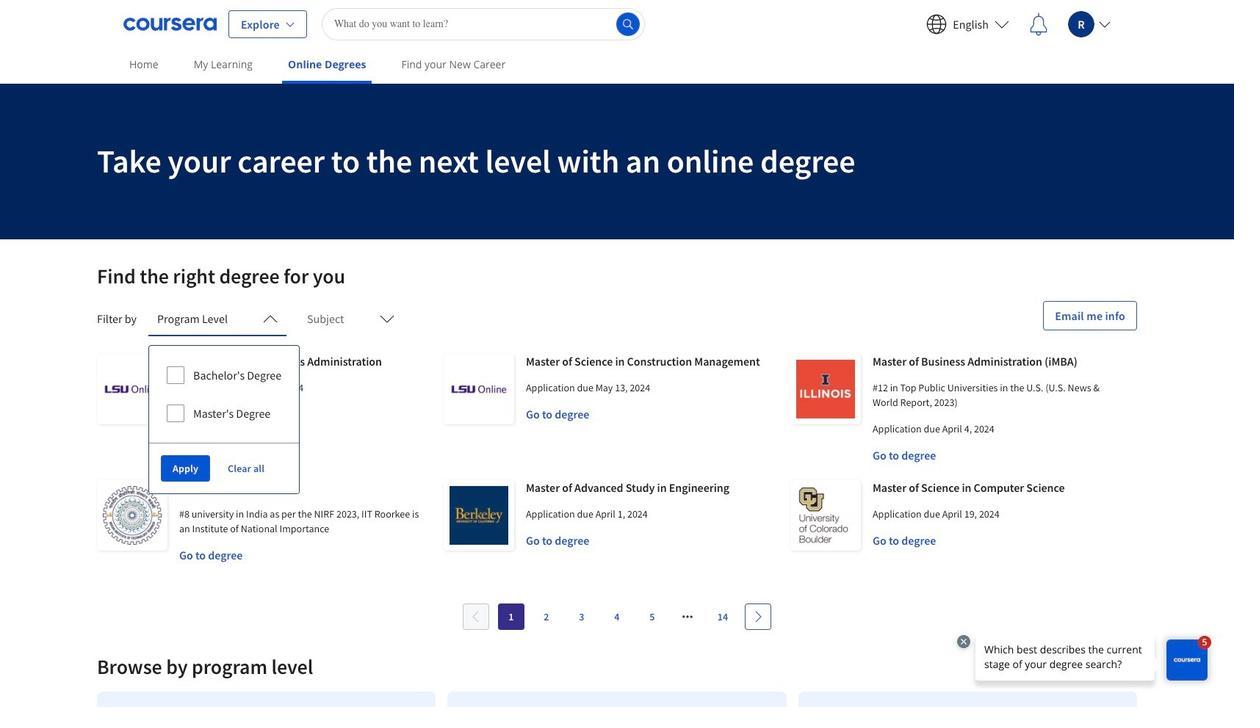 Task type: describe. For each thing, give the bounding box(es) containing it.
university of california, berkeley image
[[444, 480, 514, 551]]

actions toolbar
[[149, 443, 299, 494]]

university of colorado boulder image
[[790, 480, 861, 551]]

coursera image
[[123, 12, 217, 36]]

2 louisiana state university image from the left
[[444, 354, 514, 425]]



Task type: vqa. For each thing, say whether or not it's contained in the screenshot.
own
no



Task type: locate. For each thing, give the bounding box(es) containing it.
iit roorkee image
[[97, 480, 167, 551]]

university of illinois at urbana-champaign image
[[790, 354, 861, 425]]

0 horizontal spatial louisiana state university image
[[97, 354, 167, 425]]

list
[[91, 686, 1143, 707]]

1 louisiana state university image from the left
[[97, 354, 167, 425]]

louisiana state university image
[[97, 354, 167, 425], [444, 354, 514, 425]]

go to next page image
[[752, 611, 764, 623]]

1 horizontal spatial louisiana state university image
[[444, 354, 514, 425]]

options list list box
[[149, 346, 299, 443]]

None search field
[[322, 8, 645, 40]]



